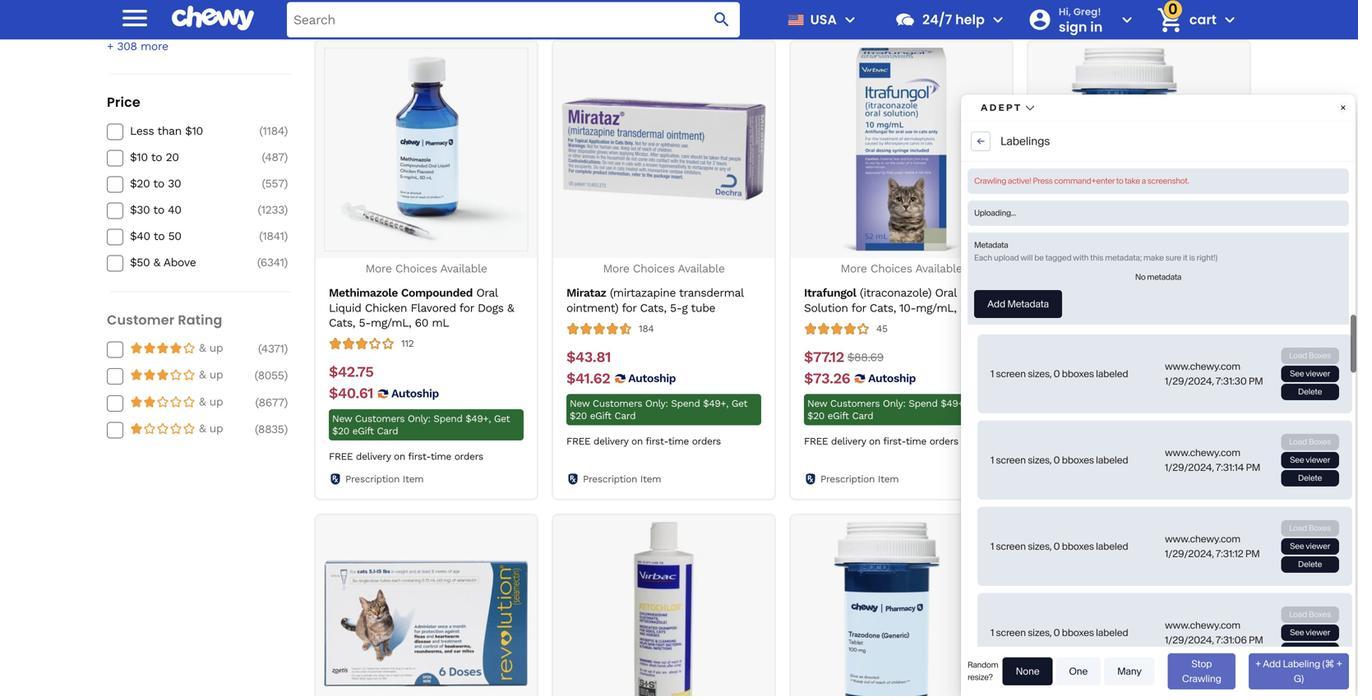Task type: describe. For each thing, give the bounding box(es) containing it.
3 prescription from the left
[[821, 474, 875, 485]]

$41.62 text field
[[567, 370, 611, 388]]

submit search image
[[712, 10, 732, 30]]

1233
[[261, 203, 284, 217]]

customers for $41.62
[[593, 398, 643, 410]]

spend for $41.62
[[671, 398, 700, 410]]

ml inside (itraconazole) oral solution for cats, 10-mg/ml, 52-ml
[[979, 301, 996, 315]]

prescription item for $43.81
[[583, 474, 662, 485]]

$77.12
[[804, 349, 845, 366]]

$40 to 50
[[130, 230, 181, 243]]

$20 for $40.61
[[332, 425, 349, 437]]

new for $41.62
[[570, 398, 590, 410]]

albuterol link
[[130, 11, 247, 26]]

greg!
[[1074, 5, 1102, 18]]

only: for $73.26
[[883, 398, 906, 410]]

time inside "free delivery on first-time orders over $35"
[[1144, 436, 1165, 448]]

$20 to 30
[[130, 177, 181, 191]]

methimazole compounded oral liquid chicken flavored for dogs & cats, 5-mg/ml, 60 ml image
[[325, 48, 529, 252]]

( for 1233
[[258, 203, 261, 217]]

prescription for $43.81
[[583, 474, 638, 485]]

8055
[[258, 369, 284, 383]]

new customers only: spend $49+, get $20 egift card for $73.26
[[808, 398, 986, 422]]

usa
[[811, 10, 837, 29]]

$40 to 50 link
[[130, 229, 247, 244]]

methimazole
[[329, 286, 398, 300]]

$13.68 text field
[[1042, 370, 1086, 388]]

free for $40.61
[[329, 451, 353, 463]]

free inside "free delivery on first-time orders over $35"
[[1042, 436, 1066, 448]]

$20 up $30
[[130, 177, 150, 191]]

first- for $73.26
[[884, 436, 906, 448]]

$50 & above link
[[130, 256, 247, 270]]

card for $40.61
[[377, 425, 398, 437]]

24/7 help link
[[888, 0, 985, 39]]

mirataz (mirtazapine transdermal ointment) for cats, 5-g tube image
[[562, 48, 766, 252]]

egift for $73.26
[[828, 411, 849, 422]]

hi, greg! sign in
[[1059, 5, 1103, 36]]

( 1184 )
[[259, 124, 288, 138]]

( for 4371
[[258, 342, 261, 356]]

$43.81 text field
[[567, 349, 611, 367]]

free delivery on first-time orders for $40.61
[[329, 451, 484, 463]]

help menu image
[[989, 10, 1008, 30]]

(generic)
[[1109, 286, 1156, 300]]

$77.12 $88.69
[[804, 349, 884, 366]]

oral inside "oral liquid chicken flavored for dogs & cats, 5-mg/ml, 60 ml"
[[477, 286, 498, 300]]

than
[[157, 124, 182, 138]]

spend for $40.61
[[434, 413, 463, 425]]

for inside (mirtazapine transdermal ointment) for cats, 5-g tube
[[622, 301, 637, 315]]

on for $40.61
[[394, 451, 405, 463]]

available for $43.81
[[678, 262, 725, 276]]

free delivery on first-time orders for $73.26
[[804, 436, 959, 448]]

orders for $41.62
[[692, 436, 721, 448]]

12.5-
[[1112, 301, 1137, 315]]

price
[[107, 93, 141, 112]]

Product search field
[[287, 2, 740, 37]]

albuterol
[[130, 12, 179, 25]]

customer
[[107, 311, 175, 330]]

more for $40.61
[[366, 262, 392, 276]]

) for ( 8055 )
[[284, 369, 288, 383]]

$50 & above
[[130, 256, 196, 270]]

get for $13.68
[[1207, 398, 1223, 410]]

24/7 help
[[923, 10, 985, 29]]

get for $42.75
[[494, 413, 510, 425]]

time for $41.62
[[669, 436, 689, 448]]

less than $10 link
[[130, 124, 247, 139]]

( for 6341
[[257, 256, 261, 270]]

+ 308 more
[[107, 40, 168, 53]]

for inside "oral liquid chicken flavored for dogs & cats, 5-mg/ml, 60 ml"
[[460, 301, 474, 315]]

(itraconazole)
[[860, 286, 932, 300]]

delivery for $40.61
[[356, 451, 391, 463]]

1 ) from the top
[[284, 12, 288, 25]]

trazodone (generic) tablets, 100 mg, 60 tablets image
[[800, 522, 1004, 697]]

orders for $73.26
[[930, 436, 959, 448]]

( 6341 )
[[257, 256, 288, 270]]

( 4371 )
[[258, 342, 288, 356]]

delivery inside "free delivery on first-time orders over $35"
[[1069, 436, 1104, 448]]

4 choices from the left
[[1109, 262, 1151, 276]]

solution
[[804, 301, 849, 315]]

) for ( 1841 )
[[284, 230, 288, 243]]

above
[[163, 256, 196, 270]]

tablets
[[1177, 301, 1214, 315]]

for inside (generic) tablets for dogs & cats, 12.5-mg, 60 tablets
[[1200, 286, 1215, 300]]

$20 to 30 link
[[130, 177, 247, 191]]

ml inside "oral liquid chicken flavored for dogs & cats, 5-mg/ml, 60 ml"
[[432, 316, 449, 330]]

customer rating
[[107, 311, 223, 330]]

( 557 )
[[262, 177, 288, 191]]

over
[[1200, 436, 1219, 448]]

( for 8677
[[255, 396, 259, 409]]

first- for $41.62
[[646, 436, 669, 448]]

revolution topical solution for cats, 5.1-15 lbs, (blue box), 6 doses (6-mos. supply) image
[[325, 522, 529, 697]]

$88.69
[[848, 351, 884, 364]]

( 8835 )
[[255, 423, 288, 436]]

( 1841 )
[[259, 230, 288, 243]]

more choices available for $41.62
[[603, 262, 725, 276]]

$49+, for $13.68
[[1179, 398, 1204, 410]]

$40
[[130, 230, 150, 243]]

cats, inside (mirtazapine transdermal ointment) for cats, 5-g tube
[[640, 301, 667, 315]]

$49+, for $42.75
[[466, 413, 491, 425]]

( 487 )
[[262, 151, 288, 164]]

up for ( 8835 )
[[209, 422, 223, 435]]

30
[[168, 177, 181, 191]]

3 available from the left
[[916, 262, 963, 276]]

& up for ( 8055 )
[[199, 368, 223, 382]]

2 )
[[278, 12, 288, 25]]

time for $40.61
[[431, 451, 452, 463]]

tablets
[[1159, 286, 1197, 300]]

item for $42.75
[[403, 474, 424, 485]]

mirataz
[[567, 286, 607, 300]]

to for $20
[[153, 177, 164, 191]]

oral liquid chicken flavored for dogs & cats, 5-mg/ml, 60 ml
[[329, 286, 514, 330]]

methimazole compounded
[[329, 286, 473, 300]]

usa button
[[781, 0, 860, 39]]

& up for ( 4371 )
[[199, 342, 223, 355]]

more choices available for $73.26
[[841, 262, 963, 276]]

on inside "free delivery on first-time orders over $35"
[[1107, 436, 1119, 448]]

$20 for $73.26
[[808, 411, 825, 422]]

$13.68
[[1042, 370, 1086, 387]]

up for ( 8055 )
[[209, 368, 223, 382]]

cart link
[[1151, 0, 1217, 39]]

time for $73.26
[[906, 436, 927, 448]]

rating
[[178, 311, 223, 330]]

487
[[265, 151, 284, 164]]

cart
[[1190, 10, 1217, 29]]

$30 to 40
[[130, 203, 181, 217]]

50
[[168, 230, 181, 243]]

egift for $40.61
[[353, 425, 374, 437]]

(itraconazole) oral solution for cats, 10-mg/ml, 52-ml
[[804, 286, 996, 315]]

( for 1841
[[259, 230, 263, 243]]

$20 for $41.62
[[570, 411, 587, 422]]

new customers only: spend $49+, get $20 egift card up "free delivery on first-time orders over $35"
[[1045, 398, 1223, 422]]

4371
[[261, 342, 284, 356]]

& inside (generic) tablets for dogs & cats, 12.5-mg, 60 tablets
[[1072, 301, 1079, 315]]

chewy support image
[[895, 9, 916, 30]]

$35
[[1042, 448, 1059, 460]]

$10 to 20 link
[[130, 150, 247, 165]]

1841
[[263, 230, 284, 243]]

more
[[141, 40, 168, 53]]

orders inside "free delivery on first-time orders over $35"
[[1168, 436, 1197, 448]]

mg/ml, inside "oral liquid chicken flavored for dogs & cats, 5-mg/ml, 60 ml"
[[371, 316, 412, 330]]

items image
[[1156, 5, 1185, 34]]

( 1233 )
[[258, 203, 288, 217]]

( for 557
[[262, 177, 265, 191]]

$42.75 text field
[[329, 363, 374, 382]]

customers for $40.61
[[355, 413, 405, 425]]

orders for $40.61
[[455, 451, 484, 463]]

$10 to 20
[[130, 151, 179, 164]]

in
[[1091, 17, 1103, 36]]

oral inside (itraconazole) oral solution for cats, 10-mg/ml, 52-ml
[[936, 286, 957, 300]]

60 inside (generic) tablets for dogs & cats, 12.5-mg, 60 tablets
[[1160, 301, 1173, 315]]

( 8055 )
[[255, 369, 288, 383]]

2
[[278, 12, 284, 25]]

52-
[[961, 301, 979, 315]]

1184
[[263, 124, 284, 138]]

5- inside (mirtazapine transdermal ointment) for cats, 5-g tube
[[670, 301, 682, 315]]

to for $30
[[153, 203, 164, 217]]

more choices available for $40.61
[[366, 262, 487, 276]]

free delivery on first-time orders over $35
[[1042, 436, 1219, 460]]

) for ( 487 )
[[284, 151, 288, 164]]

customers down $13.68 text field
[[1068, 398, 1118, 410]]

$30
[[130, 203, 150, 217]]

available for $13.68
[[1154, 262, 1201, 276]]

cats, inside (itraconazole) oral solution for cats, 10-mg/ml, 52-ml
[[870, 301, 897, 315]]

3 prescription item from the left
[[821, 474, 899, 485]]

up for ( 8677 )
[[209, 395, 223, 409]]

& up for ( 8677 )
[[199, 395, 223, 409]]



Task type: locate. For each thing, give the bounding box(es) containing it.
get
[[732, 398, 748, 410], [970, 398, 986, 410], [1207, 398, 1223, 410], [494, 413, 510, 425]]

$88.69 text field
[[848, 349, 884, 367]]

egift down $13.68 text field
[[1066, 411, 1087, 422]]

7 ) from the top
[[284, 256, 288, 270]]

( up "( 1841 )"
[[258, 203, 261, 217]]

first-
[[646, 436, 669, 448], [884, 436, 906, 448], [1122, 436, 1144, 448], [408, 451, 431, 463]]

( down ( 8677 )
[[255, 423, 258, 436]]

cats, down '(mirtazapine'
[[640, 301, 667, 315]]

for inside (itraconazole) oral solution for cats, 10-mg/ml, 52-ml
[[852, 301, 867, 315]]

2 ) from the top
[[284, 124, 288, 138]]

9 ) from the top
[[284, 369, 288, 383]]

$41.62
[[567, 370, 611, 387]]

mg/ml, left 52-
[[916, 301, 957, 315]]

0 horizontal spatial prescription
[[345, 474, 400, 485]]

2 horizontal spatial item
[[878, 474, 899, 485]]

$43.81
[[567, 349, 611, 366]]

oral right "compounded"
[[477, 286, 498, 300]]

customers down $73.26 text box
[[831, 398, 880, 410]]

4 ) from the top
[[284, 177, 288, 191]]

up down rating
[[209, 342, 223, 355]]

4 & up from the top
[[199, 422, 223, 435]]

more for $73.26
[[841, 262, 867, 276]]

0 horizontal spatial oral
[[477, 286, 498, 300]]

$10 right than
[[185, 124, 203, 138]]

new down $13.68 text field
[[1045, 398, 1065, 410]]

free down $73.26 text box
[[804, 436, 828, 448]]

prescription image
[[329, 473, 342, 486]]

0 vertical spatial mg/ml,
[[916, 301, 957, 315]]

) for ( 8835 )
[[284, 423, 288, 436]]

empty star image
[[143, 342, 156, 355], [156, 342, 169, 355], [183, 342, 196, 355], [143, 369, 156, 382], [183, 369, 196, 382], [130, 395, 143, 409], [156, 395, 169, 409], [183, 395, 196, 409], [130, 422, 143, 435], [143, 422, 156, 435], [156, 422, 169, 435], [183, 422, 196, 435]]

8835
[[258, 423, 284, 436]]

1 horizontal spatial $10
[[185, 124, 203, 138]]

1 vertical spatial ml
[[432, 316, 449, 330]]

1 more from the left
[[366, 262, 392, 276]]

furosemide (generic) tablets for dogs & cats, 12.5-mg, 60 tablets image
[[1038, 48, 1242, 252]]

1 item from the left
[[403, 474, 424, 485]]

delivery for $73.26
[[832, 436, 866, 448]]

) down "( 1841 )"
[[284, 256, 288, 270]]

egift down $41.62 text field
[[590, 411, 612, 422]]

$20 down $41.62 text field
[[570, 411, 587, 422]]

tube
[[691, 301, 716, 315]]

0 horizontal spatial free delivery on first-time orders
[[329, 451, 484, 463]]

menu image right the 'usa'
[[841, 10, 860, 30]]

2 item from the left
[[641, 474, 662, 485]]

flavored
[[411, 301, 456, 315]]

delivery down $13.68 text field
[[1069, 436, 1104, 448]]

choices up (itraconazole)
[[871, 262, 913, 276]]

autoship for $41.62
[[629, 372, 676, 386]]

only: down '$88.69' text box
[[883, 398, 906, 410]]

$42.75
[[329, 363, 374, 381]]

to for $40
[[154, 230, 165, 243]]

only: up "free delivery on first-time orders over $35"
[[1121, 398, 1144, 410]]

1 vertical spatial mg/ml,
[[371, 316, 412, 330]]

sign
[[1059, 17, 1088, 36]]

2 & up from the top
[[199, 368, 223, 382]]

0 vertical spatial 5-
[[670, 301, 682, 315]]

compounded
[[401, 286, 473, 300]]

more for $41.62
[[603, 262, 630, 276]]

time
[[669, 436, 689, 448], [906, 436, 927, 448], [1144, 436, 1165, 448], [431, 451, 452, 463]]

40
[[168, 203, 181, 217]]

8 ) from the top
[[284, 342, 288, 356]]

$49+, for $43.81
[[704, 398, 729, 410]]

autoship down the 184
[[629, 372, 676, 386]]

to left 40
[[153, 203, 164, 217]]

furosemide
[[1042, 286, 1105, 300]]

2 horizontal spatial prescription
[[821, 474, 875, 485]]

) for ( 6341 )
[[284, 256, 288, 270]]

) up ( 8835 )
[[284, 396, 288, 409]]

10-
[[900, 301, 916, 315]]

$30 to 40 link
[[130, 203, 247, 218]]

5 ) from the top
[[284, 203, 288, 217]]

$40.61 text field
[[329, 385, 373, 403]]

) down ( 487 )
[[284, 177, 288, 191]]

new customers only: spend $49+, get $20 egift card down $41.62 text field
[[570, 398, 748, 422]]

more choices available up '(mirtazapine'
[[603, 262, 725, 276]]

) down ( 4371 )
[[284, 369, 288, 383]]

to inside 'link'
[[154, 230, 165, 243]]

1 horizontal spatial prescription item
[[583, 474, 662, 485]]

1 horizontal spatial item
[[641, 474, 662, 485]]

( for 487
[[262, 151, 265, 164]]

only: down the 184
[[646, 398, 668, 410]]

0 horizontal spatial mg/ml,
[[371, 316, 412, 330]]

1 horizontal spatial ml
[[979, 301, 996, 315]]

(mirtazapine
[[610, 286, 676, 300]]

more choices available up '(generic)'
[[1079, 262, 1201, 276]]

2 prescription item from the left
[[583, 474, 662, 485]]

) down ( 557 )
[[284, 203, 288, 217]]

5- down liquid
[[359, 316, 371, 330]]

empty star image
[[130, 342, 143, 355], [169, 342, 183, 355], [130, 369, 143, 382], [156, 369, 169, 382], [169, 369, 183, 382], [143, 395, 156, 409], [169, 395, 183, 409], [169, 422, 183, 435]]

delivery down $40.61 text box
[[356, 451, 391, 463]]

delivery
[[594, 436, 629, 448], [832, 436, 866, 448], [1069, 436, 1104, 448], [356, 451, 391, 463]]

autoship down 112
[[392, 387, 439, 400]]

less than $10
[[130, 124, 203, 138]]

on
[[632, 436, 643, 448], [869, 436, 881, 448], [1107, 436, 1119, 448], [394, 451, 405, 463]]

0 horizontal spatial prescription item
[[345, 474, 424, 485]]

first- inside "free delivery on first-time orders over $35"
[[1122, 436, 1144, 448]]

10 ) from the top
[[284, 396, 288, 409]]

$10
[[185, 124, 203, 138], [130, 151, 148, 164]]

0 horizontal spatial ml
[[432, 316, 449, 330]]

for down '(mirtazapine'
[[622, 301, 637, 315]]

$50
[[130, 256, 150, 270]]

1 horizontal spatial prescription
[[583, 474, 638, 485]]

2 oral from the left
[[936, 286, 957, 300]]

cats, down liquid
[[329, 316, 355, 330]]

new customers only: spend $49+, get $20 egift card for $41.62
[[570, 398, 748, 422]]

4 more from the left
[[1079, 262, 1105, 276]]

1 horizontal spatial menu image
[[841, 10, 860, 30]]

egift for $41.62
[[590, 411, 612, 422]]

free down $41.62 text field
[[567, 436, 591, 448]]

for up 'tablets'
[[1200, 286, 1215, 300]]

60 down tablets
[[1160, 301, 1173, 315]]

0 horizontal spatial item
[[403, 474, 424, 485]]

choices up '(mirtazapine'
[[633, 262, 675, 276]]

dogs inside (generic) tablets for dogs & cats, 12.5-mg, 60 tablets
[[1042, 301, 1068, 315]]

1 horizontal spatial 5-
[[670, 301, 682, 315]]

) for ( 8677 )
[[284, 396, 288, 409]]

up for ( 4371 )
[[209, 342, 223, 355]]

( down 8055
[[255, 396, 259, 409]]

ointment)
[[567, 301, 619, 315]]

( up 1233
[[262, 177, 265, 191]]

6 ) from the top
[[284, 230, 288, 243]]

3 more from the left
[[841, 262, 867, 276]]

45
[[877, 323, 888, 335]]

cats, inside "oral liquid chicken flavored for dogs & cats, 5-mg/ml, 60 ml"
[[329, 316, 355, 330]]

to left 50
[[154, 230, 165, 243]]

3 ) from the top
[[284, 151, 288, 164]]

) down ( 1233 ) on the top left
[[284, 230, 288, 243]]

up
[[209, 342, 223, 355], [209, 368, 223, 382], [209, 395, 223, 409], [209, 422, 223, 435]]

egift down $40.61 text box
[[353, 425, 374, 437]]

1 vertical spatial 60
[[415, 316, 429, 330]]

$73.26
[[804, 370, 851, 387]]

(mirtazapine transdermal ointment) for cats, 5-g tube
[[567, 286, 744, 315]]

0 horizontal spatial 5-
[[359, 316, 371, 330]]

only: down 112
[[408, 413, 431, 425]]

prescription for $42.75
[[345, 474, 400, 485]]

$10 down less
[[130, 151, 148, 164]]

5- left tube
[[670, 301, 682, 315]]

308
[[117, 40, 137, 53]]

) right chewy home image
[[284, 12, 288, 25]]

free for $41.62
[[567, 436, 591, 448]]

autoship for $13.68
[[1104, 372, 1152, 386]]

241
[[1115, 323, 1129, 335]]

2 dogs from the left
[[1042, 301, 1068, 315]]

2 more choices available from the left
[[603, 262, 725, 276]]

more up '(mirtazapine'
[[603, 262, 630, 276]]

$20 down $73.26 text box
[[808, 411, 825, 422]]

0 horizontal spatial $10
[[130, 151, 148, 164]]

only:
[[646, 398, 668, 410], [883, 398, 906, 410], [1121, 398, 1144, 410], [408, 413, 431, 425]]

for down "compounded"
[[460, 301, 474, 315]]

delivery for $41.62
[[594, 436, 629, 448]]

1 horizontal spatial 60
[[1160, 301, 1173, 315]]

new for $40.61
[[332, 413, 352, 425]]

5- inside "oral liquid chicken flavored for dogs & cats, 5-mg/ml, 60 ml"
[[359, 316, 371, 330]]

for down itrafungol
[[852, 301, 867, 315]]

available up "compounded"
[[440, 262, 487, 276]]

mg,
[[1137, 301, 1156, 315]]

to left 20 at the top left of the page
[[151, 151, 162, 164]]

autoship for $73.26
[[869, 372, 916, 386]]

available for $42.75
[[440, 262, 487, 276]]

itrafungol (itraconazole) oral solution for cats, 10-mg/ml, 52-ml image
[[800, 48, 1004, 252]]

3 choices from the left
[[871, 262, 913, 276]]

customers down $40.61 text box
[[355, 413, 405, 425]]

available up transdermal
[[678, 262, 725, 276]]

11 ) from the top
[[284, 423, 288, 436]]

menu image inside usa popup button
[[841, 10, 860, 30]]

0 vertical spatial 60
[[1160, 301, 1173, 315]]

0 horizontal spatial menu image
[[118, 1, 151, 34]]

for
[[1200, 286, 1215, 300], [460, 301, 474, 315], [622, 301, 637, 315], [852, 301, 867, 315]]

$40.61
[[329, 385, 373, 402]]

1 up from the top
[[209, 342, 223, 355]]

$77.12 text field
[[804, 349, 845, 367]]

autoship down '$88.69' text box
[[869, 372, 916, 386]]

card for $73.26
[[853, 411, 874, 422]]

2 prescription from the left
[[583, 474, 638, 485]]

3 & up from the top
[[199, 395, 223, 409]]

Search text field
[[287, 2, 740, 37]]

new down $40.61 text box
[[332, 413, 352, 425]]

1 oral from the left
[[477, 286, 498, 300]]

get for $43.81
[[732, 398, 748, 410]]

$20 up $35
[[1045, 411, 1063, 422]]

transdermal
[[679, 286, 744, 300]]

4 up from the top
[[209, 422, 223, 435]]

new down $41.62 text field
[[570, 398, 590, 410]]

( up 6341
[[259, 230, 263, 243]]

choices up methimazole compounded
[[396, 262, 437, 276]]

cats, inside (generic) tablets for dogs & cats, 12.5-mg, 60 tablets
[[1082, 301, 1109, 315]]

menu image
[[118, 1, 151, 34], [841, 10, 860, 30]]

new customers only: spend $49+, get $20 egift card
[[570, 398, 748, 422], [808, 398, 986, 422], [1045, 398, 1223, 422], [332, 413, 510, 437]]

4 more choices available from the left
[[1079, 262, 1201, 276]]

(
[[259, 124, 263, 138], [262, 151, 265, 164], [262, 177, 265, 191], [258, 203, 261, 217], [259, 230, 263, 243], [257, 256, 261, 270], [258, 342, 261, 356], [255, 369, 258, 383], [255, 396, 259, 409], [255, 423, 258, 436]]

delivery down $73.26 text box
[[832, 436, 866, 448]]

) up ( 557 )
[[284, 151, 288, 164]]

delivery down $41.62 text field
[[594, 436, 629, 448]]

new down $73.26 text box
[[808, 398, 828, 410]]

first- for $40.61
[[408, 451, 431, 463]]

dogs
[[478, 301, 504, 315], [1042, 301, 1068, 315]]

free for $73.26
[[804, 436, 828, 448]]

1 horizontal spatial free delivery on first-time orders
[[567, 436, 721, 448]]

1 prescription from the left
[[345, 474, 400, 485]]

available
[[440, 262, 487, 276], [678, 262, 725, 276], [916, 262, 963, 276], [1154, 262, 1201, 276]]

1 horizontal spatial mg/ml,
[[916, 301, 957, 315]]

4 available from the left
[[1154, 262, 1201, 276]]

chicken
[[365, 301, 407, 315]]

autoship for $40.61
[[392, 387, 439, 400]]

2 horizontal spatial free delivery on first-time orders
[[804, 436, 959, 448]]

choices for $41.62
[[633, 262, 675, 276]]

filled star image
[[130, 342, 143, 355], [143, 342, 156, 355], [183, 342, 196, 355], [143, 369, 156, 382], [169, 369, 183, 382], [183, 369, 196, 382], [130, 395, 143, 409], [143, 395, 156, 409], [156, 395, 169, 409], [169, 395, 183, 409], [183, 395, 196, 409], [130, 422, 143, 435], [156, 422, 169, 435], [169, 422, 183, 435]]

prescription image
[[329, 0, 342, 12], [567, 0, 580, 12], [1042, 0, 1055, 12], [567, 473, 580, 486], [804, 473, 818, 486]]

1 prescription item from the left
[[345, 474, 424, 485]]

mg/ml, down 'chicken'
[[371, 316, 412, 330]]

20
[[166, 151, 179, 164]]

help
[[956, 10, 985, 29]]

1 choices from the left
[[396, 262, 437, 276]]

free delivery on first-time orders for $41.62
[[567, 436, 721, 448]]

ml down flavored
[[432, 316, 449, 330]]

liquid
[[329, 301, 362, 315]]

more up methimazole
[[366, 262, 392, 276]]

choices for $40.61
[[396, 262, 437, 276]]

chewy home image
[[172, 0, 254, 36]]

free up $35
[[1042, 436, 1066, 448]]

$73.26 text field
[[804, 370, 851, 388]]

) up ( 487 )
[[284, 124, 288, 138]]

new customers only: spend $49+, get $20 egift card down $40.61 text box
[[332, 413, 510, 437]]

1 horizontal spatial dogs
[[1042, 301, 1068, 315]]

)
[[284, 12, 288, 25], [284, 124, 288, 138], [284, 151, 288, 164], [284, 177, 288, 191], [284, 203, 288, 217], [284, 230, 288, 243], [284, 256, 288, 270], [284, 342, 288, 356], [284, 369, 288, 383], [284, 396, 288, 409], [284, 423, 288, 436]]

ml right 10-
[[979, 301, 996, 315]]

only: for $41.62
[[646, 398, 668, 410]]

( 8677 )
[[255, 396, 288, 409]]

60 down flavored
[[415, 316, 429, 330]]

$20 down $40.61 text box
[[332, 425, 349, 437]]

) for ( 1233 )
[[284, 203, 288, 217]]

available up 52-
[[916, 262, 963, 276]]

only: for $40.61
[[408, 413, 431, 425]]

more choices available up (itraconazole)
[[841, 262, 963, 276]]

( down "( 1841 )"
[[257, 256, 261, 270]]

g
[[682, 301, 688, 315]]

to left 30 at the top left
[[153, 177, 164, 191]]

0 horizontal spatial 60
[[415, 316, 429, 330]]

2 more from the left
[[603, 262, 630, 276]]

free
[[567, 436, 591, 448], [804, 436, 828, 448], [1042, 436, 1066, 448], [329, 451, 353, 463]]

557
[[265, 177, 284, 191]]

customers down $41.62 text field
[[593, 398, 643, 410]]

autoship
[[629, 372, 676, 386], [869, 372, 916, 386], [1104, 372, 1152, 386], [392, 387, 439, 400]]

prescription item for $42.75
[[345, 474, 424, 485]]

184
[[639, 323, 654, 335]]

card for $41.62
[[615, 411, 636, 422]]

up left 8677
[[209, 395, 223, 409]]

( up 8055
[[258, 342, 261, 356]]

mg/ml, inside (itraconazole) oral solution for cats, 10-mg/ml, 52-ml
[[916, 301, 957, 315]]

item for $43.81
[[641, 474, 662, 485]]

mg/ml,
[[916, 301, 957, 315], [371, 316, 412, 330]]

1 more choices available from the left
[[366, 262, 487, 276]]

) for ( 557 )
[[284, 177, 288, 191]]

dogs inside "oral liquid chicken flavored for dogs & cats, 5-mg/ml, 60 ml"
[[478, 301, 504, 315]]

0 vertical spatial $10
[[185, 124, 203, 138]]

5-
[[670, 301, 682, 315], [359, 316, 371, 330]]

24/7
[[923, 10, 953, 29]]

2 available from the left
[[678, 262, 725, 276]]

more up itrafungol
[[841, 262, 867, 276]]

& up for ( 8835 )
[[199, 422, 223, 435]]

( for 8055
[[255, 369, 258, 383]]

autoship down 241
[[1104, 372, 1152, 386]]

6341
[[261, 256, 284, 270]]

2 up from the top
[[209, 368, 223, 382]]

on for $41.62
[[632, 436, 643, 448]]

60 inside "oral liquid chicken flavored for dogs & cats, 5-mg/ml, 60 ml"
[[415, 316, 429, 330]]

spend for $73.26
[[909, 398, 938, 410]]

choices
[[396, 262, 437, 276], [633, 262, 675, 276], [871, 262, 913, 276], [1109, 262, 1151, 276]]

less
[[130, 124, 154, 138]]

(generic) tablets for dogs & cats, 12.5-mg, 60 tablets
[[1042, 286, 1215, 315]]

1 vertical spatial $10
[[130, 151, 148, 164]]

) for ( 4371 )
[[284, 342, 288, 356]]

3 item from the left
[[878, 474, 899, 485]]

3 up from the top
[[209, 395, 223, 409]]

( for 1184
[[259, 124, 263, 138]]

8677
[[259, 396, 284, 409]]

ketochlor medicated shampoo for dogs & cats, 16-oz bottle image
[[562, 522, 766, 697]]

new for $73.26
[[808, 398, 828, 410]]

more choices available up "compounded"
[[366, 262, 487, 276]]

1 horizontal spatial oral
[[936, 286, 957, 300]]

available up tablets
[[1154, 262, 1201, 276]]

cats, down (itraconazole)
[[870, 301, 897, 315]]

free up prescription icon
[[329, 451, 353, 463]]

account menu image
[[1118, 10, 1137, 30]]

& inside "oral liquid chicken flavored for dogs & cats, 5-mg/ml, 60 ml"
[[508, 301, 514, 315]]

oral right (itraconazole)
[[936, 286, 957, 300]]

new customers only: spend $49+, get $20 egift card for $40.61
[[332, 413, 510, 437]]

up left 8055
[[209, 368, 223, 382]]

0 horizontal spatial dogs
[[478, 301, 504, 315]]

( down 1184
[[262, 151, 265, 164]]

) up ( 8055 )
[[284, 342, 288, 356]]

filled star image
[[156, 342, 169, 355], [169, 342, 183, 355], [130, 369, 143, 382], [156, 369, 169, 382], [143, 422, 156, 435], [183, 422, 196, 435]]

on for $73.26
[[869, 436, 881, 448]]

1 & up from the top
[[199, 342, 223, 355]]

dogs right flavored
[[478, 301, 504, 315]]

dogs down furosemide
[[1042, 301, 1068, 315]]

60
[[1160, 301, 1173, 315], [415, 316, 429, 330]]

) down ( 8677 )
[[284, 423, 288, 436]]

up left 8835
[[209, 422, 223, 435]]

cats,
[[640, 301, 667, 315], [870, 301, 897, 315], [1082, 301, 1109, 315], [329, 316, 355, 330]]

more up furosemide
[[1079, 262, 1105, 276]]

3 more choices available from the left
[[841, 262, 963, 276]]

) for ( 1184 )
[[284, 124, 288, 138]]

( for 8835
[[255, 423, 258, 436]]

more choices available
[[366, 262, 487, 276], [603, 262, 725, 276], [841, 262, 963, 276], [1079, 262, 1201, 276]]

1 vertical spatial 5-
[[359, 316, 371, 330]]

1 dogs from the left
[[478, 301, 504, 315]]

2 horizontal spatial prescription item
[[821, 474, 899, 485]]

hi,
[[1059, 5, 1072, 18]]

0 vertical spatial ml
[[979, 301, 996, 315]]

( up ( 8677 )
[[255, 369, 258, 383]]

choices for $73.26
[[871, 262, 913, 276]]

spend
[[671, 398, 700, 410], [909, 398, 938, 410], [1147, 398, 1176, 410], [434, 413, 463, 425]]

2 choices from the left
[[633, 262, 675, 276]]

1 available from the left
[[440, 262, 487, 276]]

customers for $73.26
[[831, 398, 880, 410]]

to for $10
[[151, 151, 162, 164]]

itrafungol
[[804, 286, 857, 300]]

cart menu image
[[1221, 10, 1240, 30]]

egift down $73.26 text box
[[828, 411, 849, 422]]



Task type: vqa. For each thing, say whether or not it's contained in the screenshot.
& up associated with ( 8677 )
yes



